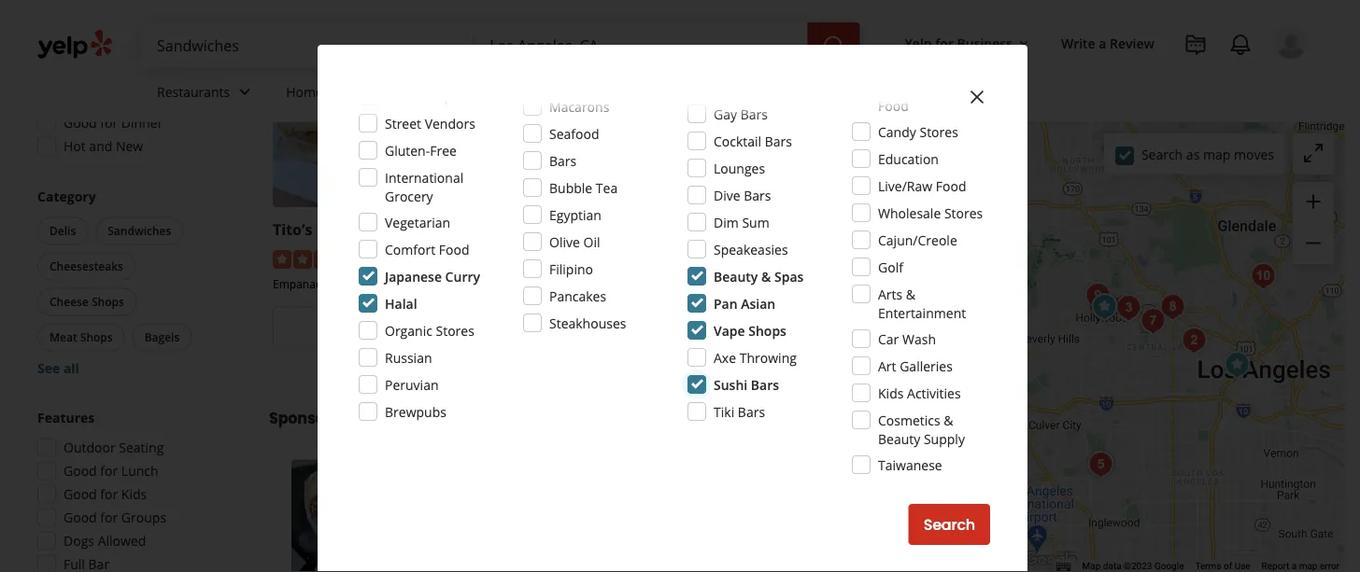 Task type: locate. For each thing, give the bounding box(es) containing it.
business categories element
[[142, 67, 1308, 121]]

3 reviews) from the left
[[901, 249, 951, 267]]

in
[[377, 349, 389, 366]]

shops right meat at the bottom of page
[[80, 330, 113, 345]]

0 vertical spatial now
[[101, 21, 128, 38]]

stores down live/raw food
[[945, 204, 983, 222]]

projects image
[[1185, 34, 1207, 56]]

& inside arts & entertainment
[[906, 285, 916, 303]]

bars for tiki bars
[[738, 403, 765, 421]]

delis down 4.8 star rating image
[[578, 277, 604, 292]]

speakeasies
[[714, 241, 788, 258]]

home services link
[[271, 67, 417, 121]]

2 good from the top
[[64, 462, 97, 480]]

0 horizontal spatial sandwiches
[[108, 223, 171, 239]]

empanadas,
[[273, 277, 337, 292]]

ghost sando shop link
[[511, 220, 645, 240]]

1 horizontal spatial &
[[906, 285, 916, 303]]

review
[[1110, 34, 1155, 52]]

for down the 'good for kids'
[[100, 509, 118, 527]]

services for home services
[[327, 83, 376, 101]]

error
[[1320, 561, 1340, 572]]

0 vertical spatial a
[[1099, 34, 1107, 52]]

1 vertical spatial stores
[[945, 204, 983, 222]]

1 horizontal spatial services
[[464, 83, 514, 101]]

russian
[[385, 349, 432, 367]]

services right home at top left
[[327, 83, 376, 101]]

good for kids
[[64, 486, 147, 504]]

kids activities
[[878, 384, 961, 402]]

3.7
[[857, 249, 876, 267]]

1 vertical spatial pm
[[900, 349, 919, 366]]

1 vertical spatial beauty
[[878, 430, 921, 448]]

©2023
[[1124, 561, 1152, 572]]

stores up min
[[436, 322, 474, 340]]

market
[[316, 220, 371, 240]]

shops for vape shops
[[749, 322, 787, 340]]

lunch
[[121, 462, 158, 480]]

beauty up pan asian
[[714, 268, 758, 285]]

results
[[353, 408, 408, 429]]

art
[[878, 357, 897, 375]]

golf
[[878, 258, 903, 276]]

kids down 'art' on the right
[[878, 384, 904, 402]]

yelp
[[905, 34, 932, 52]]

good up 'dogs'
[[64, 509, 97, 527]]

4.3 (1.2k reviews)
[[381, 249, 486, 267]]

data
[[1103, 561, 1122, 572]]

0 vertical spatial pm
[[161, 21, 181, 38]]

reviews) right (288
[[671, 249, 721, 267]]

new
[[116, 137, 143, 155]]

0 horizontal spatial ghost sando shop image
[[292, 460, 455, 573]]

None search field
[[142, 22, 864, 67]]

group
[[32, 0, 232, 161], [1293, 182, 1334, 264], [34, 187, 232, 378], [32, 409, 232, 573]]

for right "yelp" at right top
[[935, 34, 954, 52]]

tito's market link
[[273, 220, 371, 240]]

search inside button
[[924, 515, 975, 536]]

outdoor
[[64, 439, 116, 457]]

(53
[[879, 249, 898, 267]]

delivery
[[105, 44, 154, 62]]

pm down car wash
[[900, 349, 919, 366]]

sandwiches up cheesesteaks
[[108, 223, 171, 239]]

1 horizontal spatial kids
[[878, 384, 904, 402]]

bars right tiki
[[738, 403, 765, 421]]

& for arts
[[906, 285, 916, 303]]

sandwiches inside button
[[108, 223, 171, 239]]

cheese shops button
[[37, 288, 136, 316]]

4.3 star rating image
[[273, 250, 374, 269]]

street vendors
[[385, 114, 475, 132]]

2 horizontal spatial &
[[944, 412, 954, 429]]

&
[[761, 268, 771, 285], [906, 285, 916, 303], [944, 412, 954, 429]]

1 horizontal spatial pm
[[900, 349, 919, 366]]

ggiata delicatessen image
[[1154, 289, 1192, 326]]

shops for meat shops
[[80, 330, 113, 345]]

bars
[[741, 105, 768, 123], [765, 132, 792, 150], [549, 152, 577, 170], [744, 186, 771, 204], [751, 376, 779, 394], [738, 403, 765, 421]]

0 vertical spatial sandwiches
[[108, 223, 171, 239]]

delis, sandwiches, fast food
[[749, 277, 898, 292]]

all about the bread image
[[1107, 289, 1144, 326]]

good for lunch
[[64, 462, 158, 480]]

brewpubs
[[385, 403, 447, 421]]

delis
[[50, 223, 76, 239], [578, 277, 604, 292]]

write a review link
[[1054, 26, 1162, 60]]

shops up throwing
[[749, 322, 787, 340]]

now up offers delivery
[[101, 21, 128, 38]]

brothers sandwich shop image
[[1176, 322, 1213, 360]]

report
[[1262, 561, 1290, 572]]

1 horizontal spatial delis
[[578, 277, 604, 292]]

1 horizontal spatial ghost sando shop image
[[1086, 289, 1123, 326]]

& right arts
[[906, 285, 916, 303]]

0 vertical spatial map
[[1203, 146, 1231, 163]]

good down outdoor
[[64, 462, 97, 480]]

1 horizontal spatial a
[[1292, 561, 1297, 572]]

1 horizontal spatial map
[[1299, 561, 1318, 572]]

a right write
[[1099, 34, 1107, 52]]

1 reviews) from the left
[[436, 249, 486, 267]]

firehouse subs
[[749, 220, 861, 240]]

& inside cosmetics & beauty supply
[[944, 412, 954, 429]]

shops right cheese
[[91, 294, 124, 310]]

halal
[[385, 295, 417, 313]]

16 info v2 image
[[412, 411, 427, 426]]

map
[[1203, 146, 1231, 163], [1299, 561, 1318, 572]]

4 good from the top
[[64, 509, 97, 527]]

0 vertical spatial delis
[[50, 223, 76, 239]]

sandwiches down 4.3 (1.2k reviews)
[[396, 277, 458, 292]]

0 vertical spatial beauty
[[714, 268, 758, 285]]

map left error
[[1299, 561, 1318, 572]]

close image
[[966, 86, 989, 108]]

keyboard shortcuts image
[[1056, 563, 1071, 572]]

allowed
[[98, 533, 146, 550]]

search dialog
[[0, 0, 1360, 573]]

cosmetics & beauty supply
[[878, 412, 965, 448]]

0 horizontal spatial search
[[924, 515, 975, 536]]

1 vertical spatial a
[[1292, 561, 1297, 572]]

yelp for business
[[905, 34, 1013, 52]]

sponsored
[[269, 408, 350, 429]]

reviews) for order now
[[436, 249, 486, 267]]

3 good from the top
[[64, 486, 97, 504]]

firehouse subs link
[[749, 220, 861, 240]]

1 vertical spatial search
[[924, 515, 975, 536]]

for for business
[[935, 34, 954, 52]]

0 horizontal spatial map
[[1203, 146, 1231, 163]]

ghost sando shop image
[[1086, 289, 1123, 326], [292, 460, 455, 573]]

0 horizontal spatial now
[[101, 21, 128, 38]]

0 horizontal spatial kids
[[121, 486, 147, 504]]

& for beauty
[[761, 268, 771, 285]]

bars for sushi bars
[[751, 376, 779, 394]]

pm right 4:44
[[161, 21, 181, 38]]

delis inside delis button
[[50, 223, 76, 239]]

delis down the category
[[50, 223, 76, 239]]

0 vertical spatial search
[[1142, 146, 1183, 163]]

food down golf
[[871, 277, 898, 292]]

1 vertical spatial ghost sando shop image
[[292, 460, 455, 573]]

sandwiches, down 3.7 star rating image
[[780, 277, 844, 292]]

offers
[[64, 44, 102, 62]]

for inside yelp for business button
[[935, 34, 954, 52]]

tea
[[596, 179, 618, 197]]

mike's deli image
[[1082, 447, 1120, 484]]

steakhouses
[[549, 314, 626, 332]]

1 horizontal spatial search
[[1142, 146, 1183, 163]]

& left spas
[[761, 268, 771, 285]]

1 good from the top
[[64, 114, 97, 132]]

for
[[935, 34, 954, 52], [100, 114, 118, 132], [100, 462, 118, 480], [100, 486, 118, 504], [100, 509, 118, 527]]

1 vertical spatial map
[[1299, 561, 1318, 572]]

for for kids
[[100, 486, 118, 504]]

supply
[[924, 430, 965, 448]]

1 horizontal spatial reviews)
[[671, 249, 721, 267]]

bars up "sum"
[[744, 186, 771, 204]]

a right the 'report'
[[1292, 561, 1297, 572]]

0 horizontal spatial reviews)
[[436, 249, 486, 267]]

1 vertical spatial now
[[391, 317, 423, 338]]

2 services from the left
[[464, 83, 514, 101]]

services inside home services link
[[327, 83, 376, 101]]

0 horizontal spatial &
[[761, 268, 771, 285]]

0 horizontal spatial sandwiches,
[[511, 277, 575, 292]]

macarons
[[549, 98, 609, 115]]

search for search
[[924, 515, 975, 536]]

1 horizontal spatial now
[[391, 317, 423, 338]]

good up hot
[[64, 114, 97, 132]]

firehouse
[[749, 220, 822, 240]]

reviews)
[[436, 249, 486, 267], [671, 249, 721, 267], [901, 249, 951, 267]]

now down halal
[[391, 317, 423, 338]]

0 horizontal spatial pm
[[161, 21, 181, 38]]

sandwiches, down 4.8 star rating image
[[511, 277, 575, 292]]

delis button
[[37, 217, 88, 245]]

beauty down cosmetics
[[878, 430, 921, 448]]

min
[[411, 349, 436, 366]]

& up the supply
[[944, 412, 954, 429]]

map right as
[[1203, 146, 1231, 163]]

terms
[[1195, 561, 1222, 572]]

search left as
[[1142, 146, 1183, 163]]

kids down lunch
[[121, 486, 147, 504]]

1 horizontal spatial sandwiches,
[[780, 277, 844, 292]]

bars for gay bars
[[741, 105, 768, 123]]

see all
[[37, 360, 79, 377]]

0 horizontal spatial services
[[327, 83, 376, 101]]

stores down do-it-yourself food
[[920, 123, 958, 141]]

closes in 46 min
[[332, 349, 436, 366]]

1 horizontal spatial beauty
[[878, 430, 921, 448]]

services right auto on the left of the page
[[464, 83, 514, 101]]

category
[[37, 188, 96, 206]]

auto services link
[[417, 67, 555, 121]]

0 vertical spatial kids
[[878, 384, 904, 402]]

see
[[37, 360, 60, 377]]

group containing open now
[[32, 0, 232, 161]]

kids inside 'search' dialog
[[878, 384, 904, 402]]

bars right cocktail
[[765, 132, 792, 150]]

for up hot and new
[[100, 114, 118, 132]]

beauty inside cosmetics & beauty supply
[[878, 430, 921, 448]]

food up wholesale stores
[[936, 177, 967, 195]]

axe
[[714, 349, 736, 367]]

search down taiwanese
[[924, 515, 975, 536]]

map data ©2023 google
[[1083, 561, 1184, 572]]

0 horizontal spatial delis
[[50, 223, 76, 239]]

bars up cocktail bars
[[741, 105, 768, 123]]

shops
[[422, 87, 459, 105], [91, 294, 124, 310], [749, 322, 787, 340], [80, 330, 113, 345]]

0 horizontal spatial beauty
[[714, 268, 758, 285]]

pasta
[[385, 87, 418, 105]]

1 vertical spatial kids
[[121, 486, 147, 504]]

for down good for lunch
[[100, 486, 118, 504]]

use
[[1235, 561, 1251, 572]]

japanese curry
[[385, 268, 480, 285]]

cosmetics
[[878, 412, 941, 429]]

1 vertical spatial sandwiches
[[396, 277, 458, 292]]

1 services from the left
[[327, 83, 376, 101]]

2 horizontal spatial reviews)
[[901, 249, 951, 267]]

for up the 'good for kids'
[[100, 462, 118, 480]]

2 vertical spatial stores
[[436, 322, 474, 340]]

3.7 star rating image
[[749, 250, 850, 269]]

2 reviews) from the left
[[671, 249, 721, 267]]

food
[[878, 97, 909, 114], [936, 177, 967, 195], [439, 241, 470, 258], [871, 277, 898, 292]]

now for order
[[391, 317, 423, 338]]

stores for wholesale stores
[[945, 204, 983, 222]]

offers delivery
[[64, 44, 154, 62]]

pancakes
[[549, 287, 607, 305]]

search for search as map moves
[[1142, 146, 1183, 163]]

(288
[[641, 249, 667, 267]]

a for report
[[1292, 561, 1297, 572]]

tiki bars
[[714, 403, 765, 421]]

bars for dive bars
[[744, 186, 771, 204]]

until
[[840, 349, 867, 366]]

0 vertical spatial stores
[[920, 123, 958, 141]]

notifications image
[[1230, 34, 1252, 56]]

shops up vendors at top
[[422, 87, 459, 105]]

firehouse subs image
[[1219, 347, 1256, 384]]

services inside auto services link
[[464, 83, 514, 101]]

4.8 star rating image
[[511, 250, 612, 269]]

reviews) up the "curry"
[[436, 249, 486, 267]]

reviews) down cajun/creole
[[901, 249, 951, 267]]

good down good for lunch
[[64, 486, 97, 504]]

beauty
[[714, 268, 758, 285], [878, 430, 921, 448]]

order now
[[346, 317, 423, 338]]

dim sum
[[714, 213, 770, 231]]

bars down throwing
[[751, 376, 779, 394]]

pasta shops
[[385, 87, 459, 105]]

free
[[430, 142, 457, 159]]

24 chevron down v2 image
[[234, 81, 256, 103]]

4:44
[[132, 21, 158, 38]]

peruvian
[[385, 376, 439, 394]]

3.7 (53 reviews)
[[857, 249, 951, 267]]

food down do-
[[878, 97, 909, 114]]

0 horizontal spatial a
[[1099, 34, 1107, 52]]

taiwanese
[[878, 456, 943, 474]]



Task type: vqa. For each thing, say whether or not it's contained in the screenshot.
the 'Filters'
no



Task type: describe. For each thing, give the bounding box(es) containing it.
throwing
[[740, 349, 797, 367]]

1 sandwiches, from the left
[[511, 277, 575, 292]]

0 vertical spatial ghost sando shop image
[[1086, 289, 1123, 326]]

car wash
[[878, 330, 936, 348]]

dogs allowed
[[64, 533, 146, 550]]

shops for pasta shops
[[422, 87, 459, 105]]

oil
[[583, 233, 600, 251]]

ggiata - west hollywood image
[[1079, 277, 1117, 315]]

view website link
[[511, 307, 734, 348]]

moves
[[1234, 146, 1274, 163]]

pan
[[714, 295, 738, 313]]

home
[[286, 83, 323, 101]]

organic stores
[[385, 322, 474, 340]]

search as map moves
[[1142, 146, 1274, 163]]

as
[[1186, 146, 1200, 163]]

write
[[1061, 34, 1096, 52]]

slideshow element
[[292, 460, 455, 573]]

report a map error link
[[1262, 561, 1340, 572]]

live/raw food
[[878, 177, 967, 195]]

cajun/creole
[[878, 231, 957, 249]]

get directions link
[[749, 307, 972, 348]]

arts & entertainment
[[878, 285, 966, 322]]

sum
[[742, 213, 770, 231]]

for for lunch
[[100, 462, 118, 480]]

features
[[37, 409, 95, 427]]

4.3
[[381, 249, 400, 267]]

46
[[393, 349, 408, 366]]

tito's market
[[273, 220, 371, 240]]

tiki
[[714, 403, 735, 421]]

sponsored results
[[269, 408, 408, 429]]

get
[[809, 317, 835, 338]]

search button
[[909, 505, 990, 546]]

a for write
[[1099, 34, 1107, 52]]

gay
[[714, 105, 737, 123]]

grocery
[[385, 187, 433, 205]]

and
[[89, 137, 112, 155]]

bars for cocktail bars
[[765, 132, 792, 150]]

stores for candy stores
[[920, 123, 958, 141]]

expand map image
[[1302, 142, 1325, 164]]

for for dinner
[[100, 114, 118, 132]]

street
[[385, 114, 421, 132]]

bagels button
[[132, 324, 192, 352]]

cheesesteaks
[[50, 259, 123, 274]]

order
[[346, 317, 387, 338]]

now for open
[[101, 21, 128, 38]]

user actions element
[[890, 23, 1334, 138]]

write a review
[[1061, 34, 1155, 52]]

empanadas, argentine, sandwiches
[[273, 277, 458, 292]]

map region
[[946, 0, 1360, 573]]

do-
[[878, 78, 900, 96]]

stores for organic stores
[[436, 322, 474, 340]]

pm inside group
[[161, 21, 181, 38]]

8:30
[[870, 349, 896, 366]]

map for moves
[[1203, 146, 1231, 163]]

larchmont village wine spirits & cheese image
[[1135, 303, 1172, 340]]

gluten-
[[385, 142, 430, 159]]

organic
[[385, 322, 432, 340]]

bars up bubble
[[549, 152, 577, 170]]

asian
[[741, 295, 776, 313]]

vendors
[[425, 114, 475, 132]]

restaurants
[[157, 83, 230, 101]]

ghost sando shop
[[511, 220, 645, 240]]

gluten-free
[[385, 142, 457, 159]]

google image
[[1020, 548, 1082, 573]]

argentine,
[[340, 277, 394, 292]]

meat shops
[[50, 330, 113, 345]]

zoom in image
[[1302, 191, 1325, 213]]

group containing category
[[34, 187, 232, 378]]

seating
[[119, 439, 164, 457]]

cheese
[[50, 294, 89, 310]]

good for good for groups
[[64, 509, 97, 527]]

good for good for lunch
[[64, 462, 97, 480]]

all
[[63, 360, 79, 377]]

shops for cheese shops
[[91, 294, 124, 310]]

auto services
[[432, 83, 514, 101]]

reviews) for get directions
[[901, 249, 951, 267]]

view website
[[573, 317, 672, 338]]

food inside do-it-yourself food
[[878, 97, 909, 114]]

beauty & spas
[[714, 268, 804, 285]]

search image
[[823, 35, 845, 57]]

japanese
[[385, 268, 442, 285]]

ghost sando shop image
[[1086, 289, 1123, 326]]

car
[[878, 330, 899, 348]]

comfort food
[[385, 241, 470, 258]]

outdoor seating
[[64, 439, 164, 457]]

open now 4:44 pm
[[64, 21, 181, 38]]

& for cosmetics
[[944, 412, 954, 429]]

hot and new
[[64, 137, 143, 155]]

open
[[64, 21, 97, 38]]

zoom out image
[[1302, 232, 1325, 255]]

previous image
[[299, 531, 321, 553]]

closes
[[332, 349, 373, 366]]

food up the "curry"
[[439, 241, 470, 258]]

home services
[[286, 83, 376, 101]]

terms of use
[[1195, 561, 1251, 572]]

good for good for dinner
[[64, 114, 97, 132]]

shop
[[608, 220, 645, 240]]

(288 reviews)
[[641, 249, 721, 267]]

2 sandwiches, from the left
[[780, 277, 844, 292]]

reservations
[[64, 67, 142, 85]]

vegetarian
[[385, 213, 450, 231]]

wholesale stores
[[878, 204, 983, 222]]

candy stores
[[878, 123, 958, 141]]

services for auto services
[[464, 83, 514, 101]]

group containing features
[[32, 409, 232, 573]]

map for error
[[1299, 561, 1318, 572]]

good for good for kids
[[64, 486, 97, 504]]

for for groups
[[100, 509, 118, 527]]

wax paper - los angeles image
[[1245, 258, 1282, 295]]

fast
[[847, 277, 868, 292]]

business
[[957, 34, 1013, 52]]

candy
[[878, 123, 916, 141]]

dive bars
[[714, 186, 771, 204]]

international grocery
[[385, 169, 464, 205]]

groups
[[121, 509, 166, 527]]

oui melrose image
[[1110, 290, 1148, 327]]

pan asian
[[714, 295, 776, 313]]

art galleries
[[878, 357, 953, 375]]

lounges
[[714, 159, 765, 177]]

terms of use link
[[1195, 561, 1251, 572]]

curry
[[445, 268, 480, 285]]

mike's deli image
[[1082, 447, 1120, 484]]

16 chevron down v2 image
[[1017, 36, 1031, 51]]

olive
[[549, 233, 580, 251]]

1 horizontal spatial sandwiches
[[396, 277, 458, 292]]

yourself
[[912, 78, 962, 96]]

1 vertical spatial delis
[[578, 277, 604, 292]]

cheese shops
[[50, 294, 124, 310]]



